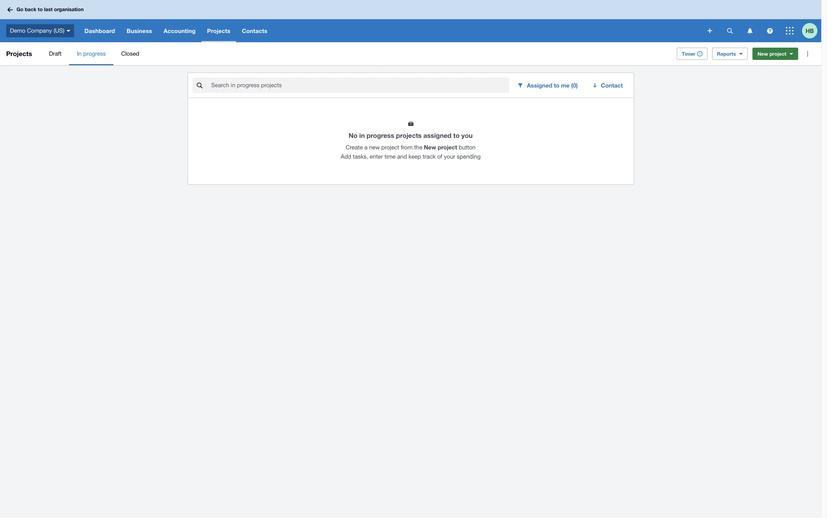 Task type: locate. For each thing, give the bounding box(es) containing it.
contact
[[602, 82, 623, 89]]

project left more options image
[[770, 51, 787, 57]]

your
[[444, 154, 456, 160]]

svg image inside demo company (us) popup button
[[66, 30, 70, 32]]

accounting
[[164, 27, 196, 34]]

2 horizontal spatial project
[[770, 51, 787, 57]]

navigation
[[79, 19, 703, 42]]

contacts
[[242, 27, 268, 34]]

projects down demo
[[6, 50, 32, 58]]

1 horizontal spatial new
[[758, 51, 769, 57]]

project up time
[[382, 144, 400, 151]]

time
[[385, 154, 396, 160]]

draft link
[[41, 42, 69, 65]]

0 vertical spatial new
[[758, 51, 769, 57]]

0 horizontal spatial new
[[424, 144, 437, 151]]

hb
[[806, 27, 815, 34]]

banner containing hb
[[0, 0, 822, 42]]

(us)
[[54, 27, 65, 34]]

svg image left go
[[7, 7, 13, 12]]

to left me
[[555, 82, 560, 89]]

in progress link
[[69, 42, 114, 65]]

in progress
[[77, 50, 106, 57]]

(0)
[[572, 82, 578, 89]]

and
[[398, 154, 407, 160]]

create a new project from the new project button add tasks, enter time and keep track of your spending
[[341, 144, 481, 160]]

go back to last organisation
[[17, 6, 84, 12]]

more options image
[[801, 46, 816, 62]]

of
[[438, 154, 443, 160]]

new
[[369, 144, 380, 151]]

last
[[44, 6, 53, 12]]

0 vertical spatial progress
[[83, 50, 106, 57]]

to left you
[[454, 132, 460, 140]]

dashboard
[[85, 27, 115, 34]]

2 horizontal spatial to
[[555, 82, 560, 89]]

0 horizontal spatial progress
[[83, 50, 106, 57]]

tasks,
[[353, 154, 369, 160]]

1 vertical spatial progress
[[367, 132, 395, 140]]

1 horizontal spatial projects
[[207, 27, 231, 34]]

to
[[38, 6, 43, 12], [555, 82, 560, 89], [454, 132, 460, 140]]

1 vertical spatial to
[[555, 82, 560, 89]]

enter
[[370, 154, 383, 160]]

assigned
[[424, 132, 452, 140]]

2 horizontal spatial svg image
[[748, 28, 753, 34]]

closed link
[[114, 42, 147, 65]]

1 horizontal spatial to
[[454, 132, 460, 140]]

new up track
[[424, 144, 437, 151]]

1 horizontal spatial progress
[[367, 132, 395, 140]]

1 vertical spatial new
[[424, 144, 437, 151]]

progress up new
[[367, 132, 395, 140]]

business button
[[121, 19, 158, 42]]

projects
[[207, 27, 231, 34], [6, 50, 32, 58]]

progress
[[83, 50, 106, 57], [367, 132, 395, 140]]

no in progress projects assigned to you
[[349, 132, 473, 140]]

0 vertical spatial to
[[38, 6, 43, 12]]

project up your
[[438, 144, 458, 151]]

reports button
[[713, 48, 749, 60]]

progress right in
[[83, 50, 106, 57]]

svg image inside go back to last organisation link
[[7, 7, 13, 12]]

to left the last
[[38, 6, 43, 12]]

0 horizontal spatial svg image
[[66, 30, 70, 32]]

project
[[770, 51, 787, 57], [438, 144, 458, 151], [382, 144, 400, 151]]

svg image
[[748, 28, 753, 34], [708, 28, 713, 33], [66, 30, 70, 32]]

Search in progress projects search field
[[211, 78, 510, 93]]

in
[[77, 50, 82, 57]]

reports
[[718, 51, 737, 57]]

contact button
[[588, 78, 630, 93]]

new
[[758, 51, 769, 57], [424, 144, 437, 151]]

accounting button
[[158, 19, 202, 42]]

demo company (us) button
[[0, 19, 79, 42]]

projects left contacts
[[207, 27, 231, 34]]

0 vertical spatial projects
[[207, 27, 231, 34]]

banner
[[0, 0, 822, 42]]

0 horizontal spatial to
[[38, 6, 43, 12]]

0 horizontal spatial project
[[382, 144, 400, 151]]

projects button
[[202, 19, 236, 42]]

svg image left hb on the top of page
[[787, 27, 794, 35]]

track
[[423, 154, 436, 160]]

me
[[562, 82, 570, 89]]

demo company (us)
[[10, 27, 65, 34]]

svg image
[[7, 7, 13, 12], [787, 27, 794, 35], [728, 28, 733, 34], [768, 28, 773, 34]]

hb button
[[803, 19, 822, 42]]

the
[[415, 144, 423, 151]]

button
[[459, 144, 476, 151]]

in
[[360, 132, 365, 140]]

1 vertical spatial projects
[[6, 50, 32, 58]]

new right "reports" popup button
[[758, 51, 769, 57]]



Task type: describe. For each thing, give the bounding box(es) containing it.
company
[[27, 27, 52, 34]]

from
[[401, 144, 413, 151]]

1 horizontal spatial svg image
[[708, 28, 713, 33]]

svg image up new project on the top of page
[[768, 28, 773, 34]]

organisation
[[54, 6, 84, 12]]

business
[[127, 27, 152, 34]]

spending
[[457, 154, 481, 160]]

navigation containing dashboard
[[79, 19, 703, 42]]

add
[[341, 154, 352, 160]]

timer button
[[677, 48, 708, 60]]

svg image up "reports" popup button
[[728, 28, 733, 34]]

contacts button
[[236, 19, 273, 42]]

new inside new project popup button
[[758, 51, 769, 57]]

new inside create a new project from the new project button add tasks, enter time and keep track of your spending
[[424, 144, 437, 151]]

dashboard link
[[79, 19, 121, 42]]

create
[[346, 144, 363, 151]]

2 vertical spatial to
[[454, 132, 460, 140]]

assigned to me (0)
[[527, 82, 578, 89]]

progress inside the "in progress" link
[[83, 50, 106, 57]]

keep
[[409, 154, 422, 160]]

back
[[25, 6, 36, 12]]

projects inside projects "popup button"
[[207, 27, 231, 34]]

to inside "popup button"
[[555, 82, 560, 89]]

go back to last organisation link
[[5, 3, 88, 16]]

new project button
[[753, 48, 799, 60]]

0 horizontal spatial projects
[[6, 50, 32, 58]]

projects
[[396, 132, 422, 140]]

draft
[[49, 50, 62, 57]]

go
[[17, 6, 23, 12]]

assigned to me (0) button
[[513, 78, 585, 93]]

demo
[[10, 27, 25, 34]]

1 horizontal spatial project
[[438, 144, 458, 151]]

no
[[349, 132, 358, 140]]

closed
[[121, 50, 139, 57]]

you
[[462, 132, 473, 140]]

a
[[365, 144, 368, 151]]

timer
[[682, 51, 696, 57]]

assigned
[[527, 82, 553, 89]]

project inside popup button
[[770, 51, 787, 57]]

new project
[[758, 51, 787, 57]]



Task type: vqa. For each thing, say whether or not it's contained in the screenshot.
HB
yes



